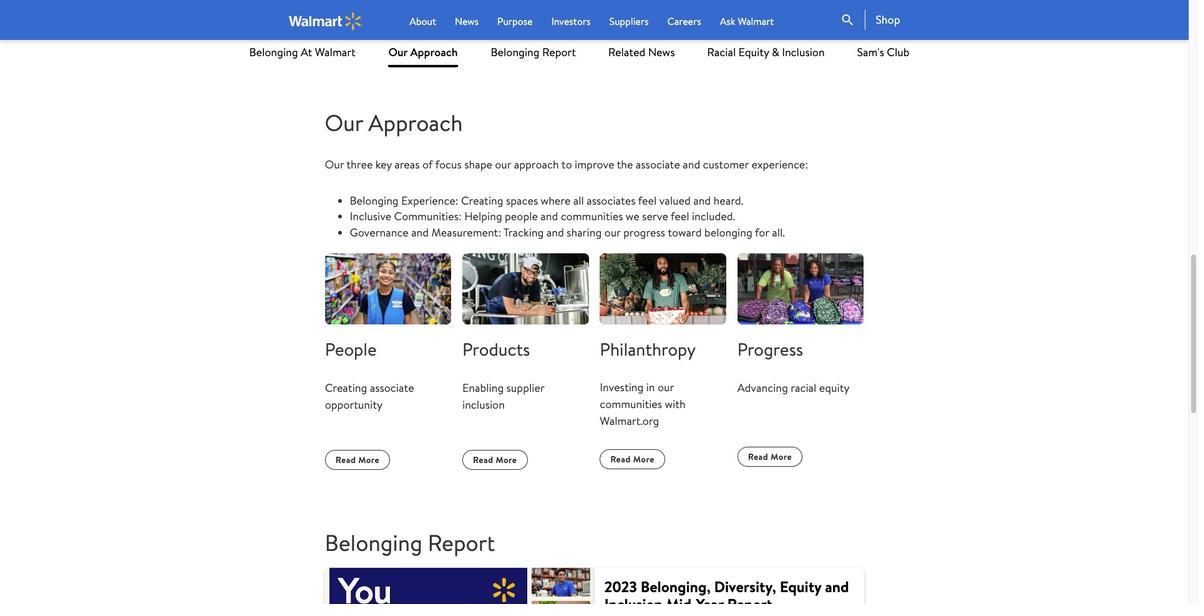 Task type: locate. For each thing, give the bounding box(es) containing it.
0 horizontal spatial news
[[455, 14, 479, 28]]

purpose button
[[498, 14, 533, 29]]

suppliers button
[[610, 14, 649, 29]]

1 vertical spatial belonging report
[[325, 527, 495, 559]]

1 vertical spatial news
[[649, 44, 675, 60]]

0 horizontal spatial inclusion
[[605, 594, 663, 604]]

related news link
[[609, 37, 675, 67]]

racial
[[708, 44, 736, 60]]

communities
[[561, 209, 623, 224], [600, 397, 663, 412]]

report inside 2023 belonging, diversity, equity and inclusion mid-year report
[[728, 594, 773, 604]]

sam's
[[858, 44, 885, 60]]

belonging report
[[491, 44, 576, 60], [325, 527, 495, 559]]

read more for products
[[473, 454, 517, 466]]

equity inside 2023 belonging, diversity, equity and inclusion mid-year report
[[780, 576, 822, 598]]

0 horizontal spatial walmart
[[315, 44, 356, 60]]

governance
[[350, 225, 409, 240]]

walmart right at
[[315, 44, 356, 60]]

year
[[696, 594, 724, 604]]

where
[[541, 193, 571, 208]]

investing
[[600, 380, 644, 395]]

careers link
[[668, 14, 702, 29]]

diversity,
[[715, 576, 777, 598]]

1 horizontal spatial our
[[605, 225, 621, 240]]

belonging
[[705, 225, 753, 240]]

more for people
[[358, 454, 380, 466]]

0 horizontal spatial feel
[[638, 193, 657, 208]]

1 vertical spatial our
[[605, 225, 621, 240]]

news right about
[[455, 14, 479, 28]]

creating up helping
[[461, 193, 504, 208]]

0 horizontal spatial creating
[[325, 380, 367, 396]]

read for progress
[[748, 451, 769, 463]]

read more
[[748, 451, 792, 463], [611, 454, 655, 466], [473, 454, 517, 466], [336, 454, 380, 466]]

approach down about
[[410, 44, 458, 60]]

0 vertical spatial our approach
[[389, 44, 458, 60]]

2 vertical spatial our
[[658, 380, 674, 395]]

shop link
[[866, 10, 901, 30]]

inclusion left the 'mid-' on the bottom of page
[[605, 594, 663, 604]]

focus
[[436, 157, 462, 172]]

1 vertical spatial feel
[[671, 209, 690, 224]]

1 horizontal spatial creating
[[461, 193, 504, 208]]

equity
[[820, 380, 850, 396]]

read for philanthropy
[[611, 454, 631, 466]]

news button
[[455, 14, 479, 29]]

associate right the
[[636, 157, 681, 172]]

approach
[[410, 44, 458, 60], [369, 107, 463, 139]]

0 vertical spatial communities
[[561, 209, 623, 224]]

0 horizontal spatial equity
[[739, 44, 770, 60]]

read for people
[[336, 454, 356, 466]]

associates
[[587, 193, 636, 208]]

our approach
[[389, 44, 458, 60], [325, 107, 463, 139]]

news right related
[[649, 44, 675, 60]]

equity
[[739, 44, 770, 60], [780, 576, 822, 598]]

sharing
[[567, 225, 602, 240]]

our for our three key areas of focus shape our approach to improve the associate and customer experience:
[[325, 107, 363, 139]]

equity right diversity,
[[780, 576, 822, 598]]

creating inside creating associate opportunity
[[325, 380, 367, 396]]

read more link for philanthropy
[[600, 450, 665, 470]]

read more for progress
[[748, 451, 792, 463]]

1 horizontal spatial associate
[[636, 157, 681, 172]]

associate
[[636, 157, 681, 172], [370, 380, 414, 396]]

1 vertical spatial report
[[428, 527, 495, 559]]

careers
[[668, 14, 702, 28]]

news
[[455, 14, 479, 28], [649, 44, 675, 60]]

sam's club
[[858, 44, 910, 60]]

shop
[[876, 12, 901, 27]]

2023 belonging, diversity, equity and inclusion mid-year report
[[605, 576, 849, 604]]

belonging at walmart
[[249, 44, 356, 60]]

investors button
[[552, 14, 591, 29]]

0 vertical spatial creating
[[461, 193, 504, 208]]

inclusion
[[782, 44, 825, 60], [605, 594, 663, 604]]

0 horizontal spatial our
[[495, 157, 512, 172]]

2 horizontal spatial report
[[728, 594, 773, 604]]

1 vertical spatial walmart
[[315, 44, 356, 60]]

inclusion
[[463, 397, 505, 412]]

equity left '&'
[[739, 44, 770, 60]]

associate inside creating associate opportunity
[[370, 380, 414, 396]]

1 vertical spatial creating
[[325, 380, 367, 396]]

our right in
[[658, 380, 674, 395]]

ask walmart
[[720, 14, 774, 28]]

sam's club link
[[858, 37, 910, 67]]

walmart right ask
[[738, 14, 774, 28]]

ask walmart link
[[720, 14, 774, 29]]

1 horizontal spatial feel
[[671, 209, 690, 224]]

read
[[748, 451, 769, 463], [611, 454, 631, 466], [473, 454, 494, 466], [336, 454, 356, 466]]

the
[[617, 157, 633, 172]]

creating
[[461, 193, 504, 208], [325, 380, 367, 396]]

measurement:
[[432, 225, 502, 240]]

communities up 'walmart.org'
[[600, 397, 663, 412]]

advancing
[[738, 380, 788, 396]]

inclusion right '&'
[[782, 44, 825, 60]]

associate up opportunity
[[370, 380, 414, 396]]

our right sharing
[[605, 225, 621, 240]]

2 horizontal spatial our
[[658, 380, 674, 395]]

inclusion inside 2023 belonging, diversity, equity and inclusion mid-year report
[[605, 594, 663, 604]]

1 vertical spatial communities
[[600, 397, 663, 412]]

0 vertical spatial report
[[543, 44, 576, 60]]

belonging report link
[[491, 37, 576, 67]]

creating associate opportunity
[[325, 380, 414, 412]]

creating up opportunity
[[325, 380, 367, 396]]

communities up sharing
[[561, 209, 623, 224]]

our
[[389, 44, 408, 60], [325, 107, 363, 139], [325, 157, 344, 172]]

read more link for products
[[463, 450, 528, 470]]

opportunity
[[325, 397, 383, 412]]

walmart inside the belonging at walmart link
[[315, 44, 356, 60]]

spaces
[[506, 193, 538, 208]]

all.
[[772, 225, 785, 240]]

read more for people
[[336, 454, 380, 466]]

racial equity & inclusion link
[[708, 37, 825, 67]]

2 vertical spatial report
[[728, 594, 773, 604]]

heard.
[[714, 193, 744, 208]]

mid-
[[667, 594, 696, 604]]

read more link
[[738, 447, 803, 467], [600, 450, 665, 470], [463, 450, 528, 470], [325, 450, 390, 470]]

experience:
[[401, 193, 459, 208]]

0 vertical spatial news
[[455, 14, 479, 28]]

more
[[771, 451, 792, 463], [634, 454, 655, 466], [496, 454, 517, 466], [358, 454, 380, 466]]

purpose
[[498, 14, 533, 28]]

1 horizontal spatial inclusion
[[782, 44, 825, 60]]

feel
[[638, 193, 657, 208], [671, 209, 690, 224]]

1 horizontal spatial equity
[[780, 576, 822, 598]]

our approach link
[[388, 37, 459, 67]]

0 horizontal spatial associate
[[370, 380, 414, 396]]

approach up areas
[[369, 107, 463, 139]]

feel up the serve
[[638, 193, 657, 208]]

our approach down about
[[389, 44, 458, 60]]

0 vertical spatial inclusion
[[782, 44, 825, 60]]

1 vertical spatial associate
[[370, 380, 414, 396]]

our right shape
[[495, 157, 512, 172]]

1 vertical spatial our
[[325, 107, 363, 139]]

0 vertical spatial walmart
[[738, 14, 774, 28]]

feel up toward at top right
[[671, 209, 690, 224]]

1 vertical spatial inclusion
[[605, 594, 663, 604]]

2 vertical spatial our
[[325, 157, 344, 172]]

belonging
[[249, 44, 298, 60], [491, 44, 540, 60], [350, 193, 399, 208], [325, 527, 423, 559]]

communities inside belonging experience: creating spaces where all associates feel valued and heard. inclusive communities: helping people and communities we serve feel included. governance and measurement: tracking and sharing our progress toward belonging for all.
[[561, 209, 623, 224]]

investing in our communities with walmart.org
[[600, 380, 686, 429]]

0 vertical spatial feel
[[638, 193, 657, 208]]

and
[[683, 157, 701, 172], [694, 193, 711, 208], [541, 209, 558, 224], [412, 225, 429, 240], [547, 225, 564, 240], [826, 576, 849, 598]]

creating inside belonging experience: creating spaces where all associates feel valued and heard. inclusive communities: helping people and communities we serve feel included. governance and measurement: tracking and sharing our progress toward belonging for all.
[[461, 193, 504, 208]]

1 horizontal spatial walmart
[[738, 14, 774, 28]]

1 vertical spatial equity
[[780, 576, 822, 598]]

0 vertical spatial equity
[[739, 44, 770, 60]]

our approach up key
[[325, 107, 463, 139]]



Task type: vqa. For each thing, say whether or not it's contained in the screenshot.
the rightmost FULFILLMENT
no



Task type: describe. For each thing, give the bounding box(es) containing it.
communities inside the investing in our communities with walmart.org
[[600, 397, 663, 412]]

suppliers
[[610, 14, 649, 28]]

all
[[574, 193, 584, 208]]

0 horizontal spatial report
[[428, 527, 495, 559]]

for
[[755, 225, 770, 240]]

1 horizontal spatial report
[[543, 44, 576, 60]]

belonging,
[[641, 576, 711, 598]]

communities:
[[394, 209, 462, 224]]

read for products
[[473, 454, 494, 466]]

three
[[347, 157, 373, 172]]

to
[[562, 157, 572, 172]]

included.
[[692, 209, 736, 224]]

of
[[423, 157, 433, 172]]

about button
[[410, 14, 436, 29]]

shape
[[465, 157, 493, 172]]

about
[[410, 14, 436, 28]]

our inside belonging experience: creating spaces where all associates feel valued and heard. inclusive communities: helping people and communities we serve feel included. governance and measurement: tracking and sharing our progress toward belonging for all.
[[605, 225, 621, 240]]

in
[[647, 380, 655, 395]]

search
[[841, 12, 856, 27]]

customer
[[703, 157, 749, 172]]

more for philanthropy
[[634, 454, 655, 466]]

more for products
[[496, 454, 517, 466]]

related news
[[609, 44, 675, 60]]

related
[[609, 44, 646, 60]]

belonging at walmart link
[[249, 37, 356, 67]]

areas
[[395, 157, 420, 172]]

helping
[[465, 209, 502, 224]]

people
[[505, 209, 538, 224]]

1 horizontal spatial news
[[649, 44, 675, 60]]

valued
[[660, 193, 691, 208]]

investors
[[552, 14, 591, 28]]

&
[[772, 44, 780, 60]]

racial equity & inclusion
[[708, 44, 825, 60]]

club
[[887, 44, 910, 60]]

advancing racial equity
[[738, 380, 850, 396]]

ask
[[720, 14, 736, 28]]

inclusive
[[350, 209, 392, 224]]

people
[[325, 337, 377, 361]]

our for belonging experience: creating spaces where all associates feel valued and heard.
[[325, 157, 344, 172]]

0 vertical spatial associate
[[636, 157, 681, 172]]

progress
[[624, 225, 666, 240]]

belonging experience: creating spaces where all associates feel valued and heard. inclusive communities: helping people and communities we serve feel included. governance and measurement: tracking and sharing our progress toward belonging for all.
[[350, 193, 785, 240]]

1 vertical spatial approach
[[369, 107, 463, 139]]

read more for philanthropy
[[611, 454, 655, 466]]

our three key areas of focus shape our approach to improve the associate and customer experience:
[[325, 157, 809, 172]]

2023
[[605, 576, 637, 598]]

racial
[[791, 380, 817, 396]]

tracking
[[504, 225, 544, 240]]

read more link for progress
[[738, 447, 803, 467]]

supplier
[[507, 380, 545, 396]]

our inside the investing in our communities with walmart.org
[[658, 380, 674, 395]]

key
[[376, 157, 392, 172]]

improve
[[575, 157, 615, 172]]

enabling
[[463, 380, 504, 396]]

1 vertical spatial our approach
[[325, 107, 463, 139]]

more for progress
[[771, 451, 792, 463]]

products
[[463, 337, 530, 361]]

home image
[[289, 12, 363, 30]]

we
[[626, 209, 640, 224]]

0 vertical spatial approach
[[410, 44, 458, 60]]

approach
[[514, 157, 559, 172]]

two black girls standing behind a table full of colorful back packs. the table is wrapped with a table cloth with large walmart spark logo and a sign that reads "back pack station". image
[[738, 253, 864, 324]]

0 vertical spatial our
[[389, 44, 408, 60]]

0 vertical spatial our
[[495, 157, 512, 172]]

philanthropy
[[600, 337, 696, 361]]

toward
[[668, 225, 702, 240]]

read more link for people
[[325, 450, 390, 470]]

serve
[[643, 209, 669, 224]]

experience:
[[752, 157, 809, 172]]

at
[[301, 44, 312, 60]]

and inside 2023 belonging, diversity, equity and inclusion mid-year report
[[826, 576, 849, 598]]

walmart inside ask walmart link
[[738, 14, 774, 28]]

with
[[665, 397, 686, 412]]

enabling supplier inclusion
[[463, 380, 545, 412]]

progress
[[738, 337, 804, 361]]

0 vertical spatial belonging report
[[491, 44, 576, 60]]

belonging inside belonging experience: creating spaces where all associates feel valued and heard. inclusive communities: helping people and communities we serve feel included. governance and measurement: tracking and sharing our progress toward belonging for all.
[[350, 193, 399, 208]]

walmart.org
[[600, 414, 660, 429]]



